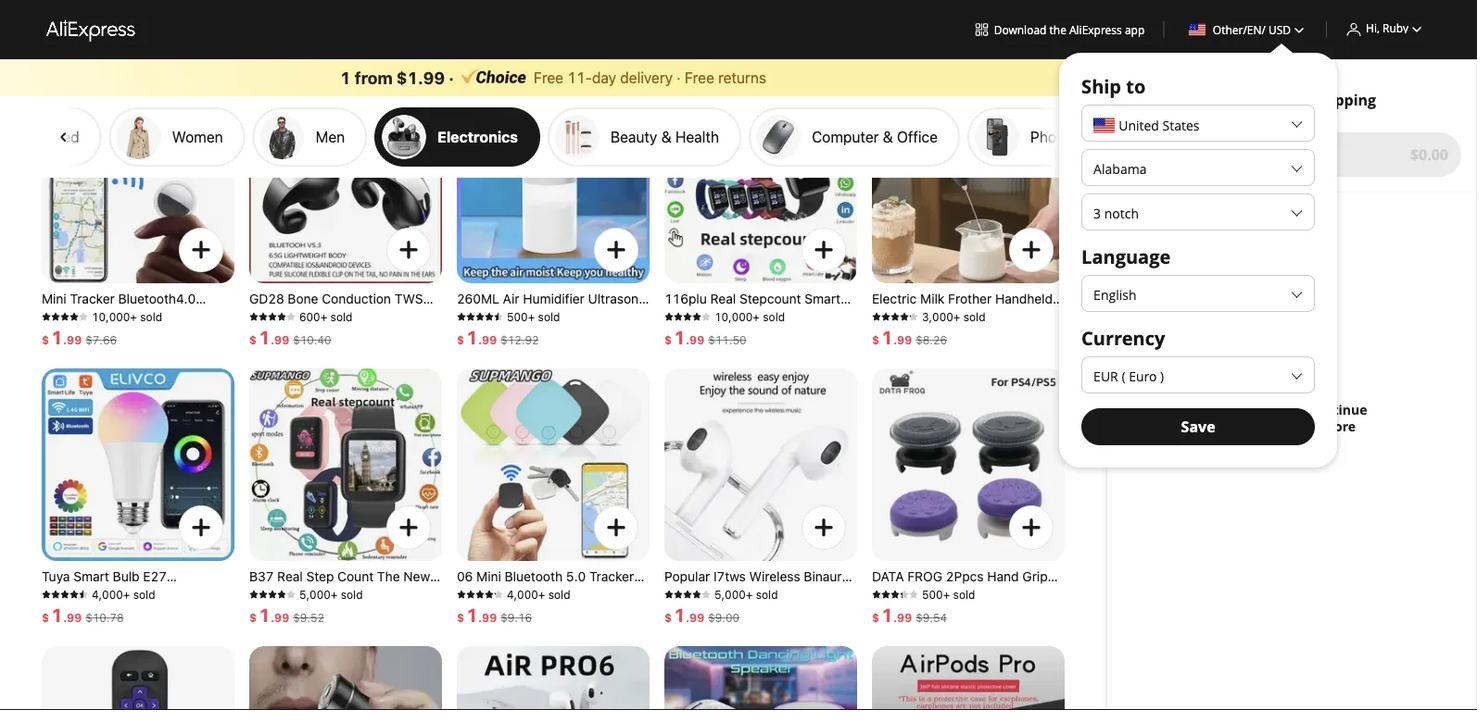 Task type: vqa. For each thing, say whether or not it's contained in the screenshot.
the top 
yes



Task type: locate. For each thing, give the bounding box(es) containing it.
mic
[[413, 341, 434, 357]]

headset down business
[[331, 341, 381, 357]]

· right $1.99
[[449, 68, 454, 88]]

1 horizontal spatial and
[[664, 358, 688, 373]]

2 free from the left
[[685, 69, 714, 86]]

ps4 down hand
[[993, 586, 1017, 601]]

5,000+ sold up invisible
[[714, 588, 778, 601]]

2 vertical spatial men
[[415, 586, 441, 601]]

other/ en / usd
[[1213, 22, 1291, 37]]

connected
[[664, 325, 730, 340]]

frother
[[948, 291, 992, 307]]

. for gd28
[[271, 334, 274, 347]]

0 horizontal spatial ear
[[422, 308, 441, 323]]

tracker up $ 1 . 9 9 $7.66
[[70, 291, 115, 307]]

sold up invisible
[[756, 588, 778, 601]]

life
[[81, 619, 103, 635]]

1 horizontal spatial 500+
[[922, 588, 950, 601]]

1 horizontal spatial 5,000+
[[714, 588, 753, 601]]

0 horizontal spatial to
[[1126, 73, 1146, 99]]

0 horizontal spatial 4,000+
[[92, 588, 130, 601]]

led down sprayer
[[533, 341, 557, 357]]

smart up "mobile"
[[130, 308, 166, 323]]

$ down 116plu
[[664, 334, 672, 347]]

4,000+ sold for bulb
[[92, 588, 155, 601]]

2 5,000+ sold from the left
[[714, 588, 778, 601]]

1 vertical spatial home
[[457, 358, 492, 373]]

sold down humidifier
[[538, 310, 560, 323]]

women inside b37 real step count the new rechargeable smart watch men and women fitness watch phone connection is fully compati
[[277, 603, 322, 618]]

headset
[[331, 341, 381, 357], [726, 586, 776, 601]]

. up noise
[[271, 334, 274, 347]]

0 vertical spatial 500+ sold
[[507, 310, 560, 323]]

portable inside electric milk frother handheld mixer coffee foamer egg beater cappuccino stirrer mini portable blenders home kitchen whisk tool
[[872, 341, 922, 357]]

men down connected
[[664, 341, 690, 357]]

1 down popular
[[674, 604, 686, 626]]

1 horizontal spatial ear
[[793, 586, 813, 601]]

1 for 116plu real stepcount smart watch multi function step connected smart watch for men and women suitable for and android
[[674, 326, 686, 348]]

pet inside mini tracker bluetooth4.0 smart locator smart anti lost device locator mobile keys pet kids finder for apple
[[210, 325, 230, 340]]

$ up alexa
[[42, 612, 49, 625]]

2 4,000+ sold from the left
[[507, 588, 570, 601]]

lightweight
[[276, 325, 346, 340]]

1 vertical spatial device
[[510, 586, 550, 601]]

accessories
[[1077, 30, 1158, 47], [1077, 128, 1158, 146], [917, 636, 989, 651]]

usb
[[560, 325, 586, 340]]

b37
[[249, 569, 274, 585]]

. inside $ 1 . 9 9 $9.00
[[686, 612, 690, 625]]

bluetooth up "earplugs"
[[664, 586, 722, 601]]

1 5,000+ sold from the left
[[299, 588, 363, 601]]

$ inside $ 1 . 9 9 $9.16
[[457, 612, 464, 625]]

free left returns at the top
[[685, 69, 714, 86]]

accessories down high/low
[[917, 636, 989, 651]]

$ for 06 mini bluetooth 5.0 tracker antilost device round pet kids bag wallet tracking smart finder locator
[[457, 612, 464, 625]]

. inside $ 1 . 9 9 $9.52
[[271, 612, 274, 625]]

0 horizontal spatial 5,000+
[[299, 588, 338, 601]]

0 horizontal spatial free
[[534, 69, 563, 86]]

2 vertical spatial home
[[124, 636, 159, 651]]

$ inside $ 1 . 9 9 $7.66
[[42, 334, 49, 347]]

. up alexa
[[63, 612, 67, 625]]

for left apple
[[112, 341, 132, 357]]

2 vertical spatial women
[[277, 603, 322, 618]]

4,000+ for bluetooth
[[507, 588, 545, 601]]

1 down "extenders"
[[881, 604, 893, 626]]

to
[[1126, 73, 1146, 99], [1290, 418, 1304, 435]]

100-
[[157, 603, 187, 618]]

$ right the mic
[[457, 334, 464, 347]]

home down the control
[[124, 636, 159, 651]]

sold
[[140, 310, 162, 323], [330, 310, 352, 323], [538, 310, 560, 323], [763, 310, 785, 323], [963, 310, 986, 323], [133, 588, 155, 601], [341, 588, 363, 601], [548, 588, 570, 601], [756, 588, 778, 601], [953, 588, 975, 601]]

to right ship
[[1126, 73, 1146, 99]]

. left $7.66
[[63, 334, 67, 347]]

$12.92
[[501, 334, 539, 347]]

portable up oil
[[457, 325, 507, 340]]

$ down antilost
[[457, 612, 464, 625]]

. inside $ 1 . 9 9 $10.40
[[271, 334, 274, 347]]

notch
[[1104, 204, 1139, 222]]

. inside $ 1 . 9 9 $11.50
[[686, 334, 690, 347]]

. left wallet
[[478, 612, 482, 625]]

1 horizontal spatial to
[[1290, 418, 1304, 435]]

1 horizontal spatial real
[[710, 291, 736, 307]]

2 horizontal spatial and
[[694, 341, 718, 357]]

1 vertical spatial portable
[[872, 341, 922, 357]]

1 for electric milk frother handheld mixer coffee foamer egg beater cappuccino stirrer mini portable blenders home kitchen whisk tool
[[881, 326, 893, 348]]

kids right round
[[619, 586, 645, 601]]

1 for 06 mini bluetooth 5.0 tracker antilost device round pet kids bag wallet tracking smart finder locator
[[466, 604, 478, 626]]

led inside the 260ml air humidifier ultrasonic mini aromatherapy diffuser portable sprayer usb essential oil atomizer led lamp for home car
[[533, 341, 557, 357]]

portable up kitchen
[[872, 341, 922, 357]]

5,000+ sold for step
[[299, 588, 363, 601]]

$ inside $ 1 . 9 9 $12.92
[[457, 334, 464, 347]]

for
[[814, 325, 834, 340], [112, 341, 132, 357], [822, 341, 841, 357], [969, 586, 989, 601], [993, 636, 1013, 651]]

pet inside 06 mini bluetooth 5.0 tracker antilost device round pet kids bag wallet tracking smart finder locator
[[596, 586, 616, 601]]

1 horizontal spatial headset
[[726, 586, 776, 601]]

0 horizontal spatial bluetooth
[[329, 308, 386, 323]]

0 horizontal spatial 500+
[[507, 310, 535, 323]]

1 5,000+ from the left
[[299, 588, 338, 601]]

cappuccino
[[915, 325, 986, 340]]

locator up $7.66
[[81, 308, 126, 323]]

2 star from the top
[[9, 128, 36, 146]]

finder down bag
[[457, 619, 495, 635]]

0 horizontal spatial device
[[42, 325, 82, 340]]

0 horizontal spatial and
[[249, 603, 273, 618]]

2 10,000+ sold from the left
[[714, 310, 785, 323]]

. inside $ 1 . 9 9 $10.78
[[63, 612, 67, 625]]

blenders
[[926, 341, 978, 357]]

device left $7.66
[[42, 325, 82, 340]]

1
[[340, 68, 351, 88], [51, 326, 63, 348], [259, 326, 271, 348], [466, 326, 478, 348], [674, 326, 686, 348], [881, 326, 893, 348], [51, 604, 63, 626], [259, 604, 271, 626], [466, 604, 478, 626], [674, 604, 686, 626], [881, 604, 893, 626]]

1 up alexa
[[51, 604, 63, 626]]

$ inside $ 1 . 9 9 $10.40
[[249, 334, 257, 347]]

0 vertical spatial rated
[[40, 30, 79, 47]]

5,000+ for i7tws
[[714, 588, 753, 601]]

. for 260ml
[[478, 334, 482, 347]]

watch down 116plu
[[664, 308, 702, 323]]

1 horizontal spatial bluetooth
[[505, 569, 563, 585]]

pick
[[1207, 90, 1238, 110]]

1 for data frog 2ppcs hand grip extenders caps for ps4 ps5 xbox one gamepad thumb stick grips high/low rise covers accessories for ps4
[[881, 604, 893, 626]]

home down stirrer
[[982, 341, 1017, 357]]

4,000+ sold for bluetooth
[[507, 588, 570, 601]]

0 horizontal spatial finder
[[71, 341, 109, 357]]

. for 06
[[478, 612, 482, 625]]

4,000+
[[92, 588, 130, 601], [507, 588, 545, 601]]

. for b37
[[271, 612, 274, 625]]

men inside b37 real step count the new rechargeable smart watch men and women fitness watch phone connection is fully compati
[[415, 586, 441, 601]]

1 5-star rated from the top
[[0, 30, 79, 47]]

0 horizontal spatial pet
[[210, 325, 230, 340]]

fitness
[[325, 603, 368, 618]]

smart right stepcount
[[805, 291, 841, 307]]

1 up compati at the left
[[259, 604, 271, 626]]

1 horizontal spatial ·
[[677, 69, 681, 86]]

1 4,000+ from the left
[[92, 588, 130, 601]]

finder inside 06 mini bluetooth 5.0 tracker antilost device round pet kids bag wallet tracking smart finder locator
[[457, 619, 495, 635]]

0 horizontal spatial men
[[316, 128, 345, 146]]

0 vertical spatial led
[[533, 341, 557, 357]]

ps5
[[1020, 586, 1045, 601]]

0 vertical spatial bulb
[[113, 569, 140, 585]]

ear right v5.3
[[422, 308, 441, 323]]

1 vertical spatial ear
[[793, 586, 813, 601]]

$10.40
[[293, 334, 331, 347]]

sold for humidifier
[[538, 310, 560, 323]]

office
[[897, 128, 938, 146]]

$ for 260ml air humidifier ultrasonic mini aromatherapy diffuser portable sprayer usb essential oil atomizer led lamp for home car
[[457, 334, 464, 347]]

$ inside $ 1 . 9 9 $9.00
[[664, 612, 672, 625]]

2 horizontal spatial men
[[664, 341, 690, 357]]

free 11-day delivery · free returns
[[534, 69, 766, 86]]

1 horizontal spatial 3
[[1242, 90, 1250, 110]]

sold up tracking
[[548, 588, 570, 601]]

2 vertical spatial phone
[[249, 619, 287, 635]]

2 rated from the top
[[40, 128, 79, 146]]

men down 1 from $1.99 ·
[[316, 128, 345, 146]]

2 horizontal spatial home
[[982, 341, 1017, 357]]

ear inside the popular i7tws wireless binaural bluetooth headset in ear earplugs i7 invisible mini one piece dropshipping
[[793, 586, 813, 601]]

1  from the top
[[1054, 30, 1070, 47]]

0 vertical spatial 5-star rated
[[0, 30, 79, 47]]

kitchen
[[872, 358, 917, 373]]

free
[[1280, 90, 1309, 110]]

step up suitable on the right
[[794, 308, 822, 323]]

mini inside 06 mini bluetooth 5.0 tracker antilost device round pet kids bag wallet tracking smart finder locator
[[476, 569, 501, 585]]

0 horizontal spatial real
[[277, 569, 303, 585]]

2 horizontal spatial bluetooth
[[664, 586, 722, 601]]

kids
[[42, 341, 68, 357], [619, 586, 645, 601]]

home inside tuya smart bulb e27 wifi/bluetooth dimmable led light bulb rgbcw 100-240v smart life app control support alexa google home
[[124, 636, 159, 651]]

1 horizontal spatial finder
[[457, 619, 495, 635]]

1 10,000+ from the left
[[92, 310, 137, 323]]

$ 1 . 9 9 $9.00
[[664, 604, 739, 626]]

1 up noise
[[259, 326, 271, 348]]

500+ sold for 2ppcs
[[922, 588, 975, 601]]

0 vertical spatial finder
[[71, 341, 109, 357]]

. right oil
[[478, 334, 482, 347]]

language
[[1082, 244, 1171, 269]]

women
[[172, 128, 223, 146], [721, 341, 766, 357], [277, 603, 322, 618]]

real up rechargeable
[[277, 569, 303, 585]]

sold for conduction
[[330, 310, 352, 323]]

fully
[[378, 619, 406, 635]]

0 vertical spatial phone accessories
[[1030, 30, 1158, 47]]

0
[[1140, 145, 1149, 165]]

0 horizontal spatial for
[[597, 341, 614, 357]]

1 horizontal spatial for
[[1254, 90, 1276, 110]]

. inside $ 1 . 9 9 $8.26
[[893, 334, 897, 347]]

1 vertical spatial 500+ sold
[[922, 588, 975, 601]]

locator
[[81, 308, 126, 323], [86, 325, 131, 340], [498, 619, 543, 635]]

step
[[794, 308, 822, 323], [306, 569, 334, 585]]

1 horizontal spatial device
[[510, 586, 550, 601]]

suitable
[[770, 341, 818, 357]]

bulb left e27 at the bottom left of the page
[[113, 569, 140, 585]]

$ inside $ 1 . 9 9 $9.52
[[249, 612, 257, 625]]

$ up compati at the left
[[249, 612, 257, 625]]


[[186, 235, 216, 265], [394, 235, 423, 265], [601, 235, 631, 265], [809, 235, 839, 265], [1017, 235, 1046, 265], [186, 513, 216, 543], [394, 513, 423, 543], [601, 513, 631, 543], [809, 513, 839, 543], [1017, 513, 1046, 543]]

kids inside mini tracker bluetooth4.0 smart locator smart anti lost device locator mobile keys pet kids finder for apple
[[42, 341, 68, 357]]

500+ up 'one'
[[922, 588, 950, 601]]

bulb up life
[[75, 603, 102, 618]]

rgbcw
[[106, 603, 153, 618]]

and down connected
[[694, 341, 718, 357]]

. inside $ 1 . 9 9 $12.92
[[478, 334, 482, 347]]

1 horizontal spatial 4,000+
[[507, 588, 545, 601]]

data
[[872, 569, 904, 585]]

0 vertical spatial 5-
[[0, 30, 9, 47]]

$ inside the $ 1 . 9 9 $9.54
[[872, 612, 879, 625]]

0 horizontal spatial headset
[[331, 341, 381, 357]]

ear
[[422, 308, 441, 323], [793, 586, 813, 601]]

10,000+ sold up "mobile"
[[92, 310, 162, 323]]

1 10,000+ sold from the left
[[92, 310, 162, 323]]

$ left $7.66
[[42, 334, 49, 347]]

0 vertical spatial device
[[42, 325, 82, 340]]

kids left $7.66
[[42, 341, 68, 357]]

phone accessories up ship
[[1030, 30, 1158, 47]]

wifi/bluetooth
[[42, 586, 129, 601]]

. for electric
[[893, 334, 897, 347]]

$9.52
[[293, 612, 324, 625]]

sold for frother
[[963, 310, 986, 323]]

and left android
[[664, 358, 688, 373]]

10,000+
[[92, 310, 137, 323], [714, 310, 760, 323]]

1 vertical spatial kids
[[619, 586, 645, 601]]

1 free from the left
[[534, 69, 563, 86]]

. left $9.00
[[686, 612, 690, 625]]

sold for 2ppcs
[[953, 588, 975, 601]]

home down oil
[[457, 358, 492, 373]]

5,000+ sold
[[299, 588, 363, 601], [714, 588, 778, 601]]

 left united
[[1054, 128, 1070, 145]]

1 vertical spatial women
[[721, 341, 766, 357]]

9
[[67, 334, 74, 347], [74, 334, 82, 347], [274, 334, 282, 347], [282, 334, 289, 347], [482, 334, 489, 347], [489, 334, 497, 347], [690, 334, 697, 347], [697, 334, 704, 347], [897, 334, 905, 347], [905, 334, 912, 347], [67, 612, 74, 625], [74, 612, 82, 625], [274, 612, 282, 625], [282, 612, 289, 625], [482, 612, 489, 625], [489, 612, 497, 625], [690, 612, 697, 625], [697, 612, 704, 625], [897, 612, 905, 625], [905, 612, 912, 625]]

 for popular i7tws wireless binaural bluetooth headset in ear earplugs i7 invisible mini one piece dropshipping
[[809, 513, 839, 543]]

4,000+ sold
[[92, 588, 155, 601], [507, 588, 570, 601]]

2 vertical spatial and
[[249, 603, 273, 618]]

1 vertical spatial for
[[597, 341, 614, 357]]

mini down 'in'
[[787, 603, 812, 618]]

mini up $ 1 . 9 9 $7.66
[[42, 291, 66, 307]]

0 horizontal spatial kids
[[42, 341, 68, 357]]

1 horizontal spatial tracker
[[589, 569, 634, 585]]

1 vertical spatial 3
[[1094, 204, 1101, 222]]

milk
[[920, 291, 945, 307]]

0 vertical spatial tracker
[[70, 291, 115, 307]]

1 vertical spatial pet
[[596, 586, 616, 601]]

one
[[911, 603, 938, 618]]

real up multi
[[710, 291, 736, 307]]

1 horizontal spatial kids
[[619, 586, 645, 601]]

bluetooth down conduction
[[329, 308, 386, 323]]

0 vertical spatial phone
[[1030, 30, 1073, 47]]

$
[[42, 334, 49, 347], [249, 334, 257, 347], [457, 334, 464, 347], [664, 334, 672, 347], [872, 334, 879, 347], [42, 612, 49, 625], [249, 612, 257, 625], [457, 612, 464, 625], [664, 612, 672, 625], [872, 612, 879, 625]]

4,000+ sold up tracking
[[507, 588, 570, 601]]

1 horizontal spatial 10,000+
[[714, 310, 760, 323]]

0 vertical spatial and
[[694, 341, 718, 357]]

0 vertical spatial men
[[316, 128, 345, 146]]

real inside b37 real step count the new rechargeable smart watch men and women fitness watch phone connection is fully compati
[[277, 569, 303, 585]]

rechargeable
[[249, 586, 331, 601]]

pet right round
[[596, 586, 616, 601]]

sold for step
[[341, 588, 363, 601]]

0 horizontal spatial portable
[[457, 325, 507, 340]]


[[1054, 30, 1070, 47], [1054, 128, 1070, 145]]

save
[[1181, 417, 1215, 437]]

bag
[[457, 603, 480, 618]]

1 vertical spatial 5-star rated
[[0, 128, 79, 146]]

connection
[[291, 619, 359, 635]]

10,000+ for tracker
[[92, 310, 137, 323]]

men
[[316, 128, 345, 146], [664, 341, 690, 357], [415, 586, 441, 601]]

1 vertical spatial and
[[664, 358, 688, 373]]

smart up $ 1 . 9 9 $7.66
[[42, 308, 77, 323]]

sold down conduction
[[330, 310, 352, 323]]

. up compati at the left
[[271, 612, 274, 625]]

for inside mini tracker bluetooth4.0 smart locator smart anti lost device locator mobile keys pet kids finder for apple
[[112, 341, 132, 357]]

2 horizontal spatial women
[[721, 341, 766, 357]]

and down b37
[[249, 603, 273, 618]]

headset inside the popular i7tws wireless binaural bluetooth headset in ear earplugs i7 invisible mini one piece dropshipping
[[726, 586, 776, 601]]

foamer
[[952, 308, 997, 323]]

500+ sold
[[507, 310, 560, 323], [922, 588, 975, 601]]

grips
[[905, 619, 937, 635]]

500+ sold down '2ppcs' on the bottom of the page
[[922, 588, 975, 601]]

0 vertical spatial 
[[1054, 30, 1070, 47]]

for up suitable on the right
[[814, 325, 834, 340]]

. inside $ 1 . 9 9 $7.66
[[63, 334, 67, 347]]

0 horizontal spatial tracker
[[70, 291, 115, 307]]

home
[[982, 341, 1017, 357], [457, 358, 492, 373], [124, 636, 159, 651]]

device inside 06 mini bluetooth 5.0 tracker antilost device round pet kids bag wallet tracking smart finder locator
[[510, 586, 550, 601]]

bluetooth up tracking
[[505, 569, 563, 585]]

binaural
[[804, 569, 852, 585]]

1 vertical spatial tracker
[[589, 569, 634, 585]]

hand
[[987, 569, 1019, 585]]

 for 116plu real stepcount smart watch multi function step connected smart watch for men and women suitable for and android
[[809, 235, 839, 265]]

ear right 'in'
[[793, 586, 813, 601]]

the
[[1049, 22, 1066, 37]]

2 4,000+ from the left
[[507, 588, 545, 601]]

$ up noise
[[249, 334, 257, 347]]

500+ up sprayer
[[507, 310, 535, 323]]

more.
[[1273, 435, 1311, 452]]

0 vertical spatial ear
[[422, 308, 441, 323]]

4,000+ up $10.78
[[92, 588, 130, 601]]

1 vertical spatial led
[[196, 586, 220, 601]]

1 horizontal spatial pet
[[596, 586, 616, 601]]

. left $11.50
[[686, 334, 690, 347]]

ear inside gd28 bone conduction tws headphones bluetooth v5.3 ear clip lightweight business sports game headset with mic noise reduction
[[422, 308, 441, 323]]

finder for locator
[[457, 619, 495, 635]]

mini up antilost
[[476, 569, 501, 585]]

1 horizontal spatial home
[[457, 358, 492, 373]]

usd
[[1269, 22, 1291, 37]]

0 vertical spatial 500+
[[507, 310, 535, 323]]

1 horizontal spatial step
[[794, 308, 822, 323]]

2 5-star rated from the top
[[0, 128, 79, 146]]

. for tuya
[[63, 612, 67, 625]]

1 for popular i7tws wireless binaural bluetooth headset in ear earplugs i7 invisible mini one piece dropshipping
[[674, 604, 686, 626]]

sold up fitness
[[341, 588, 363, 601]]

10,000+ up $7.66
[[92, 310, 137, 323]]

1 vertical spatial bluetooth
[[505, 569, 563, 585]]

1 vertical spatial 
[[1054, 128, 1070, 145]]

popular i7tws wireless binaural bluetooth headset in ear earplugs i7 invisible mini one piece dropshipping
[[664, 569, 852, 635]]

0 horizontal spatial 500+ sold
[[507, 310, 560, 323]]

0 horizontal spatial 5,000+ sold
[[299, 588, 363, 601]]

1 vertical spatial headset
[[726, 586, 776, 601]]

240v
[[187, 603, 220, 618]]

sold down e27 at the bottom left of the page
[[133, 588, 155, 601]]

sold up "mobile"
[[140, 310, 162, 323]]

smart up alexa
[[42, 619, 77, 635]]

multi
[[706, 308, 735, 323]]

device up tracking
[[510, 586, 550, 601]]

 right "download" on the top of the page
[[1054, 30, 1070, 47]]

2 10,000+ from the left
[[714, 310, 760, 323]]

bulb
[[113, 569, 140, 585], [75, 603, 102, 618]]

$ for 116plu real stepcount smart watch multi function step connected smart watch for men and women suitable for and android
[[664, 334, 672, 347]]

to left explore
[[1290, 418, 1304, 435]]

 for electric milk frother handheld mixer coffee foamer egg beater cappuccino stirrer mini portable blenders home kitchen whisk tool
[[1017, 235, 1046, 265]]

1 vertical spatial men
[[664, 341, 690, 357]]

. down mixer
[[893, 334, 897, 347]]

2 vertical spatial accessories
[[917, 636, 989, 651]]

$ 1 . 9 9 $9.16
[[457, 604, 532, 626]]

one
[[815, 603, 840, 618]]

car
[[496, 358, 517, 373]]

phone accessories up 'alabama' on the top right
[[1030, 128, 1158, 146]]

sold down stepcount
[[763, 310, 785, 323]]

$ 1 . 9 9 $9.52
[[249, 604, 324, 626]]

1 vertical spatial star
[[9, 128, 36, 146]]

. inside $ 1 . 9 9 $9.16
[[478, 612, 482, 625]]

$ inside $ 1 . 9 9 $10.78
[[42, 612, 49, 625]]

. down "extenders"
[[893, 612, 897, 625]]

accessories up 'alabama' on the top right
[[1077, 128, 1158, 146]]

5,000+ up i7 in the bottom left of the page
[[714, 588, 753, 601]]

accessories up ship to
[[1077, 30, 1158, 47]]

$ inside $ 1 . 9 9 $11.50
[[664, 334, 672, 347]]

0 vertical spatial 
[[56, 30, 72, 47]]

1 down mixer
[[881, 326, 893, 348]]

1 star from the top
[[9, 30, 36, 47]]

sold down frother
[[963, 310, 986, 323]]

2 5,000+ from the left
[[714, 588, 753, 601]]

alexa
[[42, 636, 74, 651]]

ruby
[[1383, 20, 1409, 35]]

day
[[592, 69, 616, 86]]

0 vertical spatial accessories
[[1077, 30, 1158, 47]]

. inside the $ 1 . 9 9 $9.54
[[893, 612, 897, 625]]

1 horizontal spatial free
[[685, 69, 714, 86]]

$ inside $ 1 . 9 9 $8.26
[[872, 334, 879, 347]]

1 vertical spatial phone accessories
[[1030, 128, 1158, 146]]

1 horizontal spatial portable
[[872, 341, 922, 357]]

star
[[9, 30, 36, 47], [9, 128, 36, 146]]

mini inside the 260ml air humidifier ultrasonic mini aromatherapy diffuser portable sprayer usb essential oil atomizer led lamp for home car
[[457, 308, 482, 323]]

1 horizontal spatial 10,000+ sold
[[714, 310, 785, 323]]

for left free
[[1254, 90, 1276, 110]]

1 4,000+ sold from the left
[[92, 588, 155, 601]]

finder inside mini tracker bluetooth4.0 smart locator smart anti lost device locator mobile keys pet kids finder for apple
[[71, 341, 109, 357]]

for down essential
[[597, 341, 614, 357]]

real inside the 116plu real stepcount smart watch multi function step connected smart watch for men and women suitable for and android
[[710, 291, 736, 307]]

rated
[[40, 30, 79, 47], [40, 128, 79, 146]]



Task type: describe. For each thing, give the bounding box(es) containing it.
watch down the the
[[374, 586, 412, 601]]

500+ for air
[[507, 310, 535, 323]]

in
[[779, 586, 790, 601]]

phone inside b37 real step count the new rechargeable smart watch men and women fitness watch phone connection is fully compati
[[249, 619, 287, 635]]

kids inside 06 mini bluetooth 5.0 tracker antilost device round pet kids bag wallet tracking smart finder locator
[[619, 586, 645, 601]]

rise
[[1000, 619, 1025, 635]]

step inside b37 real step count the new rechargeable smart watch men and women fitness watch phone connection is fully compati
[[306, 569, 334, 585]]

beater
[[872, 325, 911, 340]]

app
[[106, 619, 131, 635]]

covers
[[872, 636, 914, 651]]

2  from the top
[[1054, 128, 1070, 145]]

caps
[[935, 586, 966, 601]]

0 vertical spatial women
[[172, 128, 223, 146]]

smart inside 06 mini bluetooth 5.0 tracker antilost device round pet kids bag wallet tracking smart finder locator
[[579, 603, 615, 618]]

tracker inside mini tracker bluetooth4.0 smart locator smart anti lost device locator mobile keys pet kids finder for apple
[[70, 291, 115, 307]]

to inside the no items yet? continue shopping to explore more.
[[1290, 418, 1304, 435]]

essential
[[590, 325, 643, 340]]

1 vertical spatial ps4
[[1016, 636, 1040, 651]]

$ 1 . 9 9 $7.66
[[42, 326, 117, 348]]

0 vertical spatial ps4
[[993, 586, 1017, 601]]

4,000+ for bulb
[[92, 588, 130, 601]]

atomizer
[[476, 341, 530, 357]]

. for mini
[[63, 334, 67, 347]]

3 notch
[[1094, 204, 1139, 222]]

stepcount
[[739, 291, 801, 307]]

mini inside the popular i7tws wireless binaural bluetooth headset in ear earplugs i7 invisible mini one piece dropshipping
[[787, 603, 812, 618]]

aliexpress
[[1069, 22, 1122, 37]]

headphones
[[249, 308, 325, 323]]

extenders
[[872, 586, 932, 601]]

i7
[[720, 603, 732, 618]]

1 for gd28 bone conduction tws headphones bluetooth v5.3 ear clip lightweight business sports game headset with mic noise reduction
[[259, 326, 271, 348]]

en
[[1247, 22, 1262, 37]]

function
[[739, 308, 791, 323]]

electric milk frother handheld mixer coffee foamer egg beater cappuccino stirrer mini portable blenders home kitchen whisk tool
[[872, 291, 1055, 373]]

real for b37
[[277, 569, 303, 585]]

$9.00
[[708, 612, 739, 625]]

for up 'gamepad'
[[969, 586, 989, 601]]

$ for gd28 bone conduction tws headphones bluetooth v5.3 ear clip lightweight business sports game headset with mic noise reduction
[[249, 334, 257, 347]]

tracker inside 06 mini bluetooth 5.0 tracker antilost device round pet kids bag wallet tracking smart finder locator
[[589, 569, 634, 585]]

currency
[[1082, 325, 1165, 351]]

5,000+ sold for wireless
[[714, 588, 778, 601]]

watch up suitable on the right
[[773, 325, 811, 340]]

500+ for frog
[[922, 588, 950, 601]]

1 from $1.99 ·
[[340, 68, 454, 88]]

watch up fully
[[372, 603, 410, 618]]

men inside the 116plu real stepcount smart watch multi function step connected smart watch for men and women suitable for and android
[[664, 341, 690, 357]]

mini inside mini tracker bluetooth4.0 smart locator smart anti lost device locator mobile keys pet kids finder for apple
[[42, 291, 66, 307]]

step inside the 116plu real stepcount smart watch multi function step connected smart watch for men and women suitable for and android
[[794, 308, 822, 323]]

sold for bulb
[[133, 588, 155, 601]]

other/
[[1213, 22, 1247, 37]]

. for data
[[893, 612, 897, 625]]

. for popular
[[686, 612, 690, 625]]

 for 06 mini bluetooth 5.0 tracker antilost device round pet kids bag wallet tracking smart finder locator
[[601, 513, 631, 543]]

alabama
[[1094, 160, 1147, 177]]

eur
[[1094, 367, 1118, 385]]

data frog 2ppcs hand grip extenders caps for ps4 ps5 xbox one gamepad thumb stick grips high/low rise covers accessories for ps4
[[872, 569, 1048, 651]]

1 vertical spatial accessories
[[1077, 128, 1158, 146]]

beauty & health
[[611, 128, 719, 146]]

 for data frog 2ppcs hand grip extenders caps for ps4 ps5 xbox one gamepad thumb stick grips high/low rise covers accessories for ps4
[[1017, 513, 1046, 543]]

$7.66
[[85, 334, 117, 347]]

for inside the 260ml air humidifier ultrasonic mini aromatherapy diffuser portable sprayer usb essential oil atomizer led lamp for home car
[[597, 341, 614, 357]]

260ml air humidifier ultrasonic mini aromatherapy diffuser portable sprayer usb essential oil atomizer led lamp for home car
[[457, 291, 649, 373]]

business
[[349, 325, 403, 340]]

. for 116plu
[[686, 334, 690, 347]]

support
[[181, 619, 230, 635]]

no items yet? continue shopping to explore more.
[[1216, 401, 1367, 452]]

women inside the 116plu real stepcount smart watch multi function step connected smart watch for men and women suitable for and android
[[721, 341, 766, 357]]

sold for bluetooth4.0
[[140, 310, 162, 323]]

 for b37 real step count the new rechargeable smart watch men and women fitness watch phone connection is fully compati
[[394, 513, 423, 543]]

10,000+ sold for smart
[[92, 310, 162, 323]]

smart up wifi/bluetooth
[[73, 569, 109, 585]]

06 mini bluetooth 5.0 tracker antilost device round pet kids bag wallet tracking smart finder locator
[[457, 569, 645, 635]]

sold for stepcount
[[763, 310, 785, 323]]

1 rated from the top
[[40, 30, 79, 47]]

checkout
[[1252, 145, 1322, 165]]

humidifier
[[523, 291, 585, 307]]

260ml
[[457, 291, 499, 307]]

0 horizontal spatial bulb
[[75, 603, 102, 618]]

116plu
[[664, 291, 707, 307]]

for right suitable on the right
[[822, 341, 841, 357]]

mixer
[[872, 308, 905, 323]]

handheld
[[995, 291, 1053, 307]]

10,000+ sold for multi
[[714, 310, 785, 323]]

xbox
[[872, 603, 907, 618]]

led inside tuya smart bulb e27 wifi/bluetooth dimmable led light bulb rgbcw 100-240v smart life app control support alexa google home
[[196, 586, 220, 601]]

&
[[883, 128, 893, 146]]

continue
[[1308, 401, 1367, 419]]

 for mini tracker bluetooth4.0 smart locator smart anti lost device locator mobile keys pet kids finder for apple
[[186, 235, 216, 265]]

1 vertical spatial phone
[[1030, 128, 1073, 146]]

items
[[1238, 401, 1275, 419]]

$ for tuya smart bulb e27 wifi/bluetooth dimmable led light bulb rgbcw 100-240v smart life app control support alexa google home
[[42, 612, 49, 625]]

$ for b37 real step count the new rechargeable smart watch men and women fitness watch phone connection is fully compati
[[249, 612, 257, 625]]

 for 260ml air humidifier ultrasonic mini aromatherapy diffuser portable sprayer usb essential oil atomizer led lamp for home car
[[601, 235, 631, 265]]

$ for electric milk frother handheld mixer coffee foamer egg beater cappuccino stirrer mini portable blenders home kitchen whisk tool
[[872, 334, 879, 347]]

headset inside gd28 bone conduction tws headphones bluetooth v5.3 ear clip lightweight business sports game headset with mic noise reduction
[[331, 341, 381, 357]]

download
[[994, 22, 1047, 37]]

sold for wireless
[[756, 588, 778, 601]]

piece
[[664, 619, 697, 635]]

eur ( euro )
[[1094, 367, 1164, 385]]

no
[[1216, 401, 1235, 419]]

0 horizontal spatial ·
[[449, 68, 454, 88]]

tuya
[[42, 569, 70, 585]]

yet?
[[1278, 401, 1305, 419]]

tuya smart bulb e27 wifi/bluetooth dimmable led light bulb rgbcw 100-240v smart life app control support alexa google home
[[42, 569, 230, 651]]

smart down function
[[734, 325, 769, 340]]

pick 3 for free shipping
[[1207, 90, 1376, 110]]

home inside the 260ml air humidifier ultrasonic mini aromatherapy diffuser portable sprayer usb essential oil atomizer led lamp for home car
[[457, 358, 492, 373]]

aromatherapy
[[485, 308, 570, 323]]

1 5- from the top
[[0, 30, 9, 47]]

2 phone accessories from the top
[[1030, 128, 1158, 146]]

0 vertical spatial 3
[[1242, 90, 1250, 110]]

11-
[[567, 69, 592, 86]]

for down rise
[[993, 636, 1013, 651]]

1 for 260ml air humidifier ultrasonic mini aromatherapy diffuser portable sprayer usb essential oil atomizer led lamp for home car
[[466, 326, 478, 348]]

5,000+ for real
[[299, 588, 338, 601]]

antilost
[[457, 586, 506, 601]]

sold for bluetooth
[[548, 588, 570, 601]]

$ 1 . 9 9 $10.40
[[249, 326, 331, 348]]

and inside b37 real step count the new rechargeable smart watch men and women fitness watch phone connection is fully compati
[[249, 603, 273, 618]]

bluetooth4.0
[[118, 291, 196, 307]]

ear for binaural
[[793, 586, 813, 601]]

1 for tuya smart bulb e27 wifi/bluetooth dimmable led light bulb rgbcw 100-240v smart life app control support alexa google home
[[51, 604, 63, 626]]

bone
[[288, 291, 318, 307]]

116plu real stepcount smart watch multi function step connected smart watch for men and women suitable for and android
[[664, 291, 841, 373]]

1 horizontal spatial bulb
[[113, 569, 140, 585]]

1 phone accessories from the top
[[1030, 30, 1158, 47]]

$ for data frog 2ppcs hand grip extenders caps for ps4 ps5 xbox one gamepad thumb stick grips high/low rise covers accessories for ps4
[[872, 612, 879, 625]]

$1.99
[[396, 68, 445, 88]]

device inside mini tracker bluetooth4.0 smart locator smart anti lost device locator mobile keys pet kids finder for apple
[[42, 325, 82, 340]]

mini inside electric milk frother handheld mixer coffee foamer egg beater cappuccino stirrer mini portable blenders home kitchen whisk tool
[[1031, 325, 1055, 340]]

bluetooth inside gd28 bone conduction tws headphones bluetooth v5.3 ear clip lightweight business sports game headset with mic noise reduction
[[329, 308, 386, 323]]

locator inside 06 mini bluetooth 5.0 tracker antilost device round pet kids bag wallet tracking smart finder locator
[[498, 619, 543, 635]]

$ for popular i7tws wireless binaural bluetooth headset in ear earplugs i7 invisible mini one piece dropshipping
[[664, 612, 672, 625]]

home inside electric milk frother handheld mixer coffee foamer egg beater cappuccino stirrer mini portable blenders home kitchen whisk tool
[[982, 341, 1017, 357]]

1 for mini tracker bluetooth4.0 smart locator smart anti lost device locator mobile keys pet kids finder for apple
[[51, 326, 63, 348]]

high/low
[[941, 619, 996, 635]]

mobile
[[135, 325, 175, 340]]

sprayer
[[511, 325, 557, 340]]

 for tuya smart bulb e27 wifi/bluetooth dimmable led light bulb rgbcw 100-240v smart life app control support alexa google home
[[186, 513, 216, 543]]

ear for tws
[[422, 308, 441, 323]]

explore
[[1307, 418, 1356, 435]]

portable inside the 260ml air humidifier ultrasonic mini aromatherapy diffuser portable sprayer usb essential oil atomizer led lamp for home car
[[457, 325, 507, 340]]

1 vertical spatial locator
[[86, 325, 131, 340]]

500+ sold for humidifier
[[507, 310, 560, 323]]

invisible
[[735, 603, 784, 618]]

$ 1 . 9 9 $8.26
[[872, 326, 947, 348]]

3,000+
[[922, 310, 960, 323]]

 for gd28 bone conduction tws headphones bluetooth v5.3 ear clip lightweight business sports game headset with mic noise reduction
[[394, 235, 423, 265]]

06
[[457, 569, 473, 585]]

english
[[1094, 286, 1137, 303]]

1  from the top
[[56, 30, 72, 47]]

finder for for
[[71, 341, 109, 357]]

states
[[1163, 117, 1200, 135]]

bluetooth inside 06 mini bluetooth 5.0 tracker antilost device round pet kids bag wallet tracking smart finder locator
[[505, 569, 563, 585]]

download the aliexpress app
[[994, 22, 1145, 37]]

diffuser
[[573, 308, 621, 323]]

conduction
[[322, 291, 391, 307]]

1 left from
[[340, 68, 351, 88]]

)
[[1160, 367, 1164, 385]]

mini tracker bluetooth4.0 smart locator smart anti lost device locator mobile keys pet kids finder for apple
[[42, 291, 230, 357]]

smart inside b37 real step count the new rechargeable smart watch men and women fitness watch phone connection is fully compati
[[335, 586, 371, 601]]

(
[[1122, 367, 1125, 385]]

the
[[377, 569, 400, 585]]

computer & office
[[812, 128, 938, 146]]

2  from the top
[[56, 128, 72, 145]]

accessories inside data frog 2ppcs hand grip extenders caps for ps4 ps5 xbox one gamepad thumb stick grips high/low rise covers accessories for ps4
[[917, 636, 989, 651]]

sports
[[249, 341, 289, 357]]

apple
[[135, 341, 170, 357]]

with
[[384, 341, 409, 357]]

0 vertical spatial for
[[1254, 90, 1276, 110]]

game
[[292, 341, 327, 357]]

is
[[363, 619, 374, 635]]

bluetooth inside the popular i7tws wireless binaural bluetooth headset in ear earplugs i7 invisible mini one piece dropshipping
[[664, 586, 722, 601]]

600+ sold
[[299, 310, 352, 323]]

$9.16
[[501, 612, 532, 625]]

2 5- from the top
[[0, 128, 9, 146]]

0 vertical spatial locator
[[81, 308, 126, 323]]

b37 real step count the new rechargeable smart watch men and women fitness watch phone connection is fully compati
[[249, 569, 441, 651]]

1 for b37 real step count the new rechargeable smart watch men and women fitness watch phone connection is fully compati
[[259, 604, 271, 626]]

$ for mini tracker bluetooth4.0 smart locator smart anti lost device locator mobile keys pet kids finder for apple
[[42, 334, 49, 347]]

0 horizontal spatial 3
[[1094, 204, 1101, 222]]

real for 116plu
[[710, 291, 736, 307]]

lamp
[[561, 341, 594, 357]]

10,000+ for real
[[714, 310, 760, 323]]

keys
[[178, 325, 207, 340]]

shipping
[[1313, 90, 1376, 110]]



